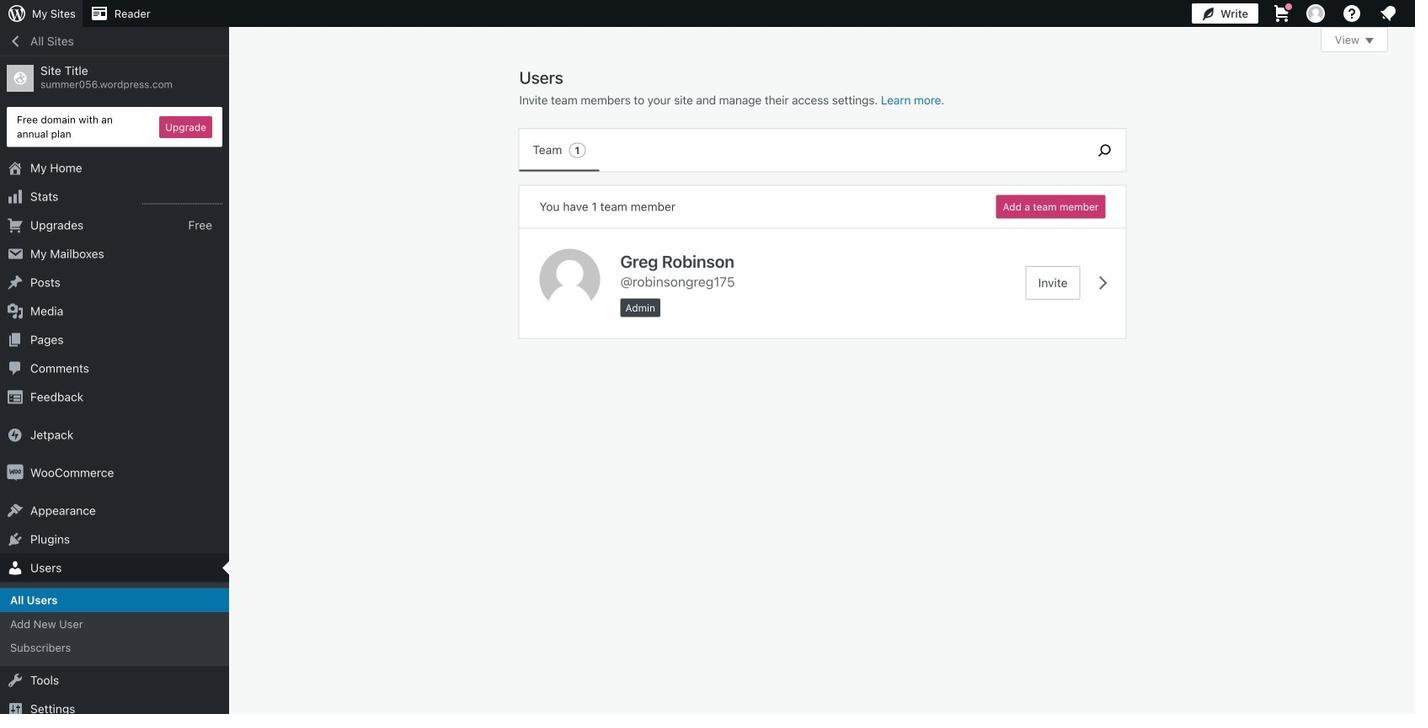 Task type: describe. For each thing, give the bounding box(es) containing it.
greg robinson image
[[540, 249, 600, 310]]

2 list item from the top
[[1408, 165, 1416, 244]]

1 list item from the top
[[1408, 86, 1416, 165]]

my profile image
[[1307, 4, 1325, 23]]

2 img image from the top
[[7, 465, 24, 482]]

my shopping cart image
[[1272, 3, 1292, 24]]

manage your notifications image
[[1378, 3, 1399, 24]]



Task type: locate. For each thing, give the bounding box(es) containing it.
main content
[[519, 27, 1389, 338]]

closed image
[[1366, 38, 1374, 44]]

0 vertical spatial img image
[[7, 427, 24, 444]]

img image
[[7, 427, 24, 444], [7, 465, 24, 482]]

None search field
[[1084, 129, 1126, 171]]

help image
[[1342, 3, 1362, 24]]

3 list item from the top
[[1408, 244, 1416, 306]]

list item
[[1408, 86, 1416, 165], [1408, 165, 1416, 244], [1408, 244, 1416, 306]]

1 img image from the top
[[7, 427, 24, 444]]

1 vertical spatial img image
[[7, 465, 24, 482]]

open search image
[[1084, 140, 1126, 160]]

highest hourly views 0 image
[[142, 193, 222, 204]]



Task type: vqa. For each thing, say whether or not it's contained in the screenshot.
Dismiss tips icon
no



